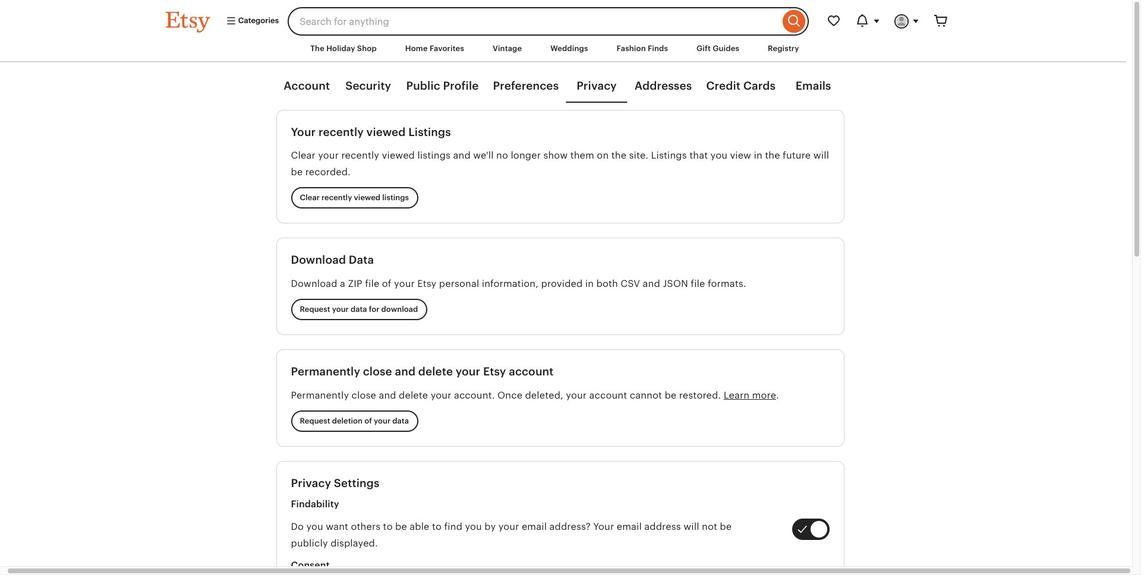 Task type: describe. For each thing, give the bounding box(es) containing it.
preferences
[[493, 80, 559, 92]]

security link
[[346, 79, 391, 94]]

site.
[[629, 150, 649, 161]]

request your data for download button
[[291, 299, 427, 320]]

your inside do you want others to be able to find you by your email address? your email address will not be publicly displayed.
[[594, 522, 615, 533]]

your inside do you want others to be able to find you by your email address? your email address will not be publicly displayed.
[[499, 522, 519, 533]]

fashion
[[617, 44, 646, 53]]

permanently for permanently close and delete your etsy account
[[291, 366, 360, 378]]

information,
[[482, 278, 539, 289]]

addresses button
[[628, 79, 700, 94]]

permanently close and delete your account. once deleted, your account cannot be restored. learn more .
[[291, 390, 780, 401]]

security
[[346, 80, 391, 92]]

be right cannot
[[665, 390, 677, 401]]

vintage link
[[484, 38, 531, 60]]

delete for etsy
[[419, 366, 453, 378]]

in inside clear your recently viewed listings and we'll no longer show them on the site.  listings that you view in the future will be recorded.
[[754, 150, 763, 161]]

privacy link
[[577, 79, 617, 94]]

0 vertical spatial etsy
[[418, 278, 437, 289]]

1 horizontal spatial of
[[382, 278, 392, 289]]

longer
[[511, 150, 541, 161]]

be inside clear your recently viewed listings and we'll no longer show them on the site.  listings that you view in the future will be recorded.
[[291, 166, 303, 178]]

you inside clear your recently viewed listings and we'll no longer show them on the site.  listings that you view in the future will be recorded.
[[711, 150, 728, 161]]

show
[[544, 150, 568, 161]]

account link
[[284, 79, 330, 94]]

your down a
[[332, 305, 349, 314]]

addresses link
[[635, 79, 692, 94]]

do
[[291, 522, 304, 533]]

credit cards button
[[700, 79, 783, 94]]

vintage
[[493, 44, 522, 53]]

recorded.
[[306, 166, 351, 178]]

download
[[382, 305, 418, 314]]

viewed for listings
[[367, 126, 406, 138]]

learn
[[724, 390, 750, 401]]

1 the from the left
[[612, 150, 627, 161]]

the holiday shop
[[311, 44, 377, 53]]

credit
[[707, 80, 741, 92]]

request for permanently close and delete your etsy account
[[300, 417, 330, 426]]

your right deleted,
[[566, 390, 587, 401]]

privacy button
[[566, 79, 628, 94]]

favorites
[[430, 44, 464, 53]]

weddings
[[551, 44, 588, 53]]

0 vertical spatial listings
[[409, 126, 451, 138]]

your up account.
[[456, 366, 481, 378]]

address
[[645, 522, 681, 533]]

0 vertical spatial your
[[291, 126, 316, 138]]

listings inside clear your recently viewed listings and we'll no longer show them on the site.  listings that you view in the future will be recorded.
[[652, 150, 687, 161]]

provided
[[541, 278, 583, 289]]

not
[[702, 522, 718, 533]]

formats.
[[708, 278, 747, 289]]

1 email from the left
[[522, 522, 547, 533]]

deletion
[[332, 417, 363, 426]]

emails
[[796, 80, 832, 92]]

emails button
[[783, 79, 845, 94]]

and inside clear your recently viewed listings and we'll no longer show them on the site.  listings that you view in the future will be recorded.
[[453, 150, 471, 161]]

account button
[[276, 79, 338, 94]]

2 to from the left
[[432, 522, 442, 533]]

of inside button
[[365, 417, 372, 426]]

learn more link
[[724, 390, 777, 401]]

listings inside button
[[383, 193, 409, 202]]

permanently for permanently close and delete your account. once deleted, your account cannot be restored. learn more .
[[291, 390, 349, 401]]

others
[[351, 522, 381, 533]]

download for download a zip file of your etsy personal information, provided in both csv and json file formats.
[[291, 278, 338, 289]]

fashion finds link
[[608, 38, 677, 60]]

gift guides
[[697, 44, 740, 53]]

do you want others to be able to find you by your email address? your email address will not be publicly displayed.
[[291, 522, 732, 549]]

csv
[[621, 278, 641, 289]]

preferences button
[[486, 79, 566, 94]]

data
[[349, 254, 374, 266]]

settings
[[334, 477, 380, 490]]

privacy for privacy settings
[[291, 477, 331, 490]]

more
[[753, 390, 777, 401]]

request your data for download
[[300, 305, 418, 314]]

1 horizontal spatial data
[[393, 417, 409, 426]]

clear your recently viewed listings and we'll no longer show them on the site.  listings that you view in the future will be recorded.
[[291, 150, 830, 178]]

categories button
[[217, 11, 284, 32]]

able
[[410, 522, 430, 533]]

will inside clear your recently viewed listings and we'll no longer show them on the site.  listings that you view in the future will be recorded.
[[814, 150, 830, 161]]

your right deletion
[[374, 417, 391, 426]]

1 horizontal spatial you
[[465, 522, 482, 533]]

by
[[485, 522, 496, 533]]

zip
[[348, 278, 363, 289]]

download for download data
[[291, 254, 346, 266]]

close for permanently close and delete your account. once deleted, your account cannot be restored. learn more .
[[352, 390, 376, 401]]

public profile link
[[406, 79, 479, 94]]

public profile button
[[399, 79, 486, 94]]

privacy settings
[[291, 477, 380, 490]]

home favorites
[[405, 44, 464, 53]]

shop
[[357, 44, 377, 53]]

publicly
[[291, 538, 328, 549]]

will inside do you want others to be able to find you by your email address? your email address will not be publicly displayed.
[[684, 522, 700, 533]]

cannot
[[630, 390, 663, 401]]

recently for clear
[[322, 193, 352, 202]]

credit cards link
[[707, 79, 776, 94]]

clear for clear your recently viewed listings and we'll no longer show them on the site.  listings that you view in the future will be recorded.
[[291, 150, 316, 161]]

none search field inside categories banner
[[288, 7, 809, 36]]



Task type: vqa. For each thing, say whether or not it's contained in the screenshot.
Home
yes



Task type: locate. For each thing, give the bounding box(es) containing it.
0 vertical spatial in
[[754, 150, 763, 161]]

registry link
[[759, 38, 809, 60]]

file right json
[[691, 278, 706, 289]]

consent
[[291, 560, 330, 571]]

0 horizontal spatial of
[[365, 417, 372, 426]]

0 vertical spatial will
[[814, 150, 830, 161]]

your down account link
[[291, 126, 316, 138]]

recently for your
[[319, 126, 364, 138]]

2 file from the left
[[691, 278, 706, 289]]

email left address?
[[522, 522, 547, 533]]

clear recently viewed listings button
[[291, 187, 418, 209]]

findability
[[291, 499, 339, 511]]

you left by
[[465, 522, 482, 533]]

0 horizontal spatial email
[[522, 522, 547, 533]]

your right by
[[499, 522, 519, 533]]

privacy inside button
[[577, 80, 617, 92]]

fashion finds
[[617, 44, 669, 53]]

1 vertical spatial viewed
[[382, 150, 415, 161]]

weddings link
[[542, 38, 597, 60]]

account up permanently close and delete your account. once deleted, your account cannot be restored. learn more .
[[509, 366, 554, 378]]

to left find
[[432, 522, 442, 533]]

1 vertical spatial privacy
[[291, 477, 331, 490]]

your favorites tab list
[[276, 71, 845, 103]]

in right view
[[754, 150, 763, 161]]

request left deletion
[[300, 417, 330, 426]]

1 to from the left
[[383, 522, 393, 533]]

preferences link
[[493, 79, 559, 94]]

1 horizontal spatial the
[[766, 150, 781, 161]]

1 vertical spatial of
[[365, 417, 372, 426]]

restored.
[[680, 390, 721, 401]]

1 permanently from the top
[[291, 366, 360, 378]]

privacy down weddings link
[[577, 80, 617, 92]]

will left not
[[684, 522, 700, 533]]

account.
[[454, 390, 495, 401]]

0 horizontal spatial to
[[383, 522, 393, 533]]

2 vertical spatial viewed
[[354, 193, 381, 202]]

profile
[[443, 80, 479, 92]]

public profile
[[406, 80, 479, 92]]

viewed
[[367, 126, 406, 138], [382, 150, 415, 161], [354, 193, 381, 202]]

permanently close and delete your etsy account
[[291, 366, 554, 378]]

finds
[[648, 44, 669, 53]]

holiday
[[327, 44, 355, 53]]

1 horizontal spatial account
[[590, 390, 628, 401]]

registry
[[768, 44, 800, 53]]

listings left the that
[[652, 150, 687, 161]]

email
[[522, 522, 547, 533], [617, 522, 642, 533]]

0 horizontal spatial will
[[684, 522, 700, 533]]

your right address?
[[594, 522, 615, 533]]

0 vertical spatial of
[[382, 278, 392, 289]]

view
[[731, 150, 752, 161]]

the holiday shop link
[[302, 38, 386, 60]]

that
[[690, 150, 708, 161]]

data left for
[[351, 305, 367, 314]]

clear recently viewed listings
[[300, 193, 409, 202]]

1 horizontal spatial your
[[594, 522, 615, 533]]

None search field
[[288, 7, 809, 36]]

request down download data
[[300, 305, 330, 314]]

viewed for listings
[[354, 193, 381, 202]]

data right deletion
[[393, 417, 409, 426]]

etsy
[[418, 278, 437, 289], [483, 366, 506, 378]]

1 vertical spatial clear
[[300, 193, 320, 202]]

recently down your recently viewed listings
[[342, 150, 380, 161]]

request
[[300, 305, 330, 314], [300, 417, 330, 426]]

listings
[[409, 126, 451, 138], [652, 150, 687, 161]]

data
[[351, 305, 367, 314], [393, 417, 409, 426]]

2 permanently from the top
[[291, 390, 349, 401]]

find
[[444, 522, 463, 533]]

cards
[[744, 80, 776, 92]]

0 horizontal spatial you
[[306, 522, 323, 533]]

2 vertical spatial recently
[[322, 193, 352, 202]]

2 download from the top
[[291, 278, 338, 289]]

request inside request your data for download button
[[300, 305, 330, 314]]

emails link
[[796, 79, 832, 94]]

be right not
[[720, 522, 732, 533]]

0 vertical spatial listings
[[418, 150, 451, 161]]

1 vertical spatial listings
[[383, 193, 409, 202]]

close for permanently close and delete your etsy account
[[363, 366, 392, 378]]

1 horizontal spatial etsy
[[483, 366, 506, 378]]

2 horizontal spatial you
[[711, 150, 728, 161]]

your up the recorded.
[[318, 150, 339, 161]]

recently up the recorded.
[[319, 126, 364, 138]]

0 horizontal spatial listings
[[409, 126, 451, 138]]

0 horizontal spatial data
[[351, 305, 367, 314]]

0 horizontal spatial in
[[586, 278, 594, 289]]

of right deletion
[[365, 417, 372, 426]]

download data
[[291, 254, 374, 266]]

be left the recorded.
[[291, 166, 303, 178]]

addresses
[[635, 80, 692, 92]]

you right the that
[[711, 150, 728, 161]]

0 horizontal spatial file
[[365, 278, 380, 289]]

clear for clear recently viewed listings
[[300, 193, 320, 202]]

privacy up findability
[[291, 477, 331, 490]]

0 horizontal spatial etsy
[[418, 278, 437, 289]]

clear inside clear your recently viewed listings and we'll no longer show them on the site.  listings that you view in the future will be recorded.
[[291, 150, 316, 161]]

your up download
[[394, 278, 415, 289]]

home
[[405, 44, 428, 53]]

0 horizontal spatial account
[[509, 366, 554, 378]]

you up 'publicly' on the left bottom of the page
[[306, 522, 323, 533]]

account left cannot
[[590, 390, 628, 401]]

0 vertical spatial privacy
[[577, 80, 617, 92]]

future
[[783, 150, 811, 161]]

security button
[[338, 79, 399, 94]]

and
[[453, 150, 471, 161], [643, 278, 661, 289], [395, 366, 416, 378], [379, 390, 396, 401]]

recently inside clear recently viewed listings button
[[322, 193, 352, 202]]

your
[[291, 126, 316, 138], [594, 522, 615, 533]]

request inside request deletion of your data button
[[300, 417, 330, 426]]

1 vertical spatial etsy
[[483, 366, 506, 378]]

1 vertical spatial permanently
[[291, 390, 349, 401]]

0 horizontal spatial listings
[[383, 193, 409, 202]]

download left a
[[291, 278, 338, 289]]

1 vertical spatial delete
[[399, 390, 428, 401]]

request for download data
[[300, 305, 330, 314]]

the
[[311, 44, 325, 53]]

2 request from the top
[[300, 417, 330, 426]]

1 vertical spatial account
[[590, 390, 628, 401]]

1 horizontal spatial listings
[[418, 150, 451, 161]]

want
[[326, 522, 349, 533]]

clear
[[291, 150, 316, 161], [300, 193, 320, 202]]

the right on
[[612, 150, 627, 161]]

in left both
[[586, 278, 594, 289]]

recently inside clear your recently viewed listings and we'll no longer show them on the site.  listings that you view in the future will be recorded.
[[342, 150, 380, 161]]

1 vertical spatial will
[[684, 522, 700, 533]]

0 vertical spatial permanently
[[291, 366, 360, 378]]

1 horizontal spatial to
[[432, 522, 442, 533]]

1 vertical spatial request
[[300, 417, 330, 426]]

0 horizontal spatial privacy
[[291, 477, 331, 490]]

etsy left the personal
[[418, 278, 437, 289]]

0 horizontal spatial the
[[612, 150, 627, 161]]

0 vertical spatial request
[[300, 305, 330, 314]]

1 horizontal spatial in
[[754, 150, 763, 161]]

of up download
[[382, 278, 392, 289]]

1 vertical spatial in
[[586, 278, 594, 289]]

of
[[382, 278, 392, 289], [365, 417, 372, 426]]

menu bar
[[144, 36, 977, 63]]

request deletion of your data button
[[291, 411, 418, 432]]

0 vertical spatial data
[[351, 305, 367, 314]]

1 vertical spatial your
[[594, 522, 615, 533]]

email left the address
[[617, 522, 642, 533]]

privacy
[[577, 80, 617, 92], [291, 477, 331, 490]]

0 vertical spatial viewed
[[367, 126, 406, 138]]

menu bar containing the holiday shop
[[144, 36, 977, 63]]

json
[[663, 278, 689, 289]]

once
[[498, 390, 523, 401]]

on
[[597, 150, 609, 161]]

1 horizontal spatial privacy
[[577, 80, 617, 92]]

them
[[571, 150, 595, 161]]

0 vertical spatial clear
[[291, 150, 316, 161]]

clear inside button
[[300, 193, 320, 202]]

viewed inside clear your recently viewed listings and we'll no longer show them on the site.  listings that you view in the future will be recorded.
[[382, 150, 415, 161]]

gift guides link
[[688, 38, 749, 60]]

listings down public
[[409, 126, 451, 138]]

will right future
[[814, 150, 830, 161]]

0 horizontal spatial your
[[291, 126, 316, 138]]

1 horizontal spatial listings
[[652, 150, 687, 161]]

etsy up once
[[483, 366, 506, 378]]

listings inside clear your recently viewed listings and we'll no longer show them on the site.  listings that you view in the future will be recorded.
[[418, 150, 451, 161]]

1 file from the left
[[365, 278, 380, 289]]

both
[[597, 278, 618, 289]]

download a zip file of your etsy personal information, provided in both csv and json file formats.
[[291, 278, 747, 289]]

download up a
[[291, 254, 346, 266]]

privacy for privacy
[[577, 80, 617, 92]]

the left future
[[766, 150, 781, 161]]

file
[[365, 278, 380, 289], [691, 278, 706, 289]]

0 vertical spatial account
[[509, 366, 554, 378]]

guides
[[713, 44, 740, 53]]

.
[[777, 390, 780, 401]]

to right others
[[383, 522, 393, 533]]

recently down the recorded.
[[322, 193, 352, 202]]

file right zip
[[365, 278, 380, 289]]

we'll
[[473, 150, 494, 161]]

0 vertical spatial download
[[291, 254, 346, 266]]

credit cards
[[707, 80, 776, 92]]

1 vertical spatial recently
[[342, 150, 380, 161]]

personal
[[439, 278, 480, 289]]

delete for account.
[[399, 390, 428, 401]]

clear down the recorded.
[[300, 193, 320, 202]]

1 horizontal spatial file
[[691, 278, 706, 289]]

0 vertical spatial close
[[363, 366, 392, 378]]

0 vertical spatial recently
[[319, 126, 364, 138]]

request deletion of your data
[[300, 417, 409, 426]]

in
[[754, 150, 763, 161], [586, 278, 594, 289]]

Search for anything text field
[[288, 7, 780, 36]]

a
[[340, 278, 346, 289]]

your inside clear your recently viewed listings and we'll no longer show them on the site.  listings that you view in the future will be recorded.
[[318, 150, 339, 161]]

your recently viewed listings
[[291, 126, 451, 138]]

1 vertical spatial download
[[291, 278, 338, 289]]

1 vertical spatial data
[[393, 417, 409, 426]]

categories
[[236, 16, 279, 25]]

2 the from the left
[[766, 150, 781, 161]]

displayed.
[[331, 538, 378, 549]]

your down 'permanently close and delete your etsy account'
[[431, 390, 452, 401]]

be left able
[[396, 522, 407, 533]]

0 vertical spatial delete
[[419, 366, 453, 378]]

1 horizontal spatial will
[[814, 150, 830, 161]]

1 vertical spatial close
[[352, 390, 376, 401]]

viewed inside clear recently viewed listings button
[[354, 193, 381, 202]]

you
[[711, 150, 728, 161], [306, 522, 323, 533], [465, 522, 482, 533]]

public
[[406, 80, 441, 92]]

1 request from the top
[[300, 305, 330, 314]]

2 email from the left
[[617, 522, 642, 533]]

clear up the recorded.
[[291, 150, 316, 161]]

account
[[284, 80, 330, 92]]

gift
[[697, 44, 711, 53]]

categories banner
[[144, 0, 977, 36]]

1 download from the top
[[291, 254, 346, 266]]

1 horizontal spatial email
[[617, 522, 642, 533]]

1 vertical spatial listings
[[652, 150, 687, 161]]



